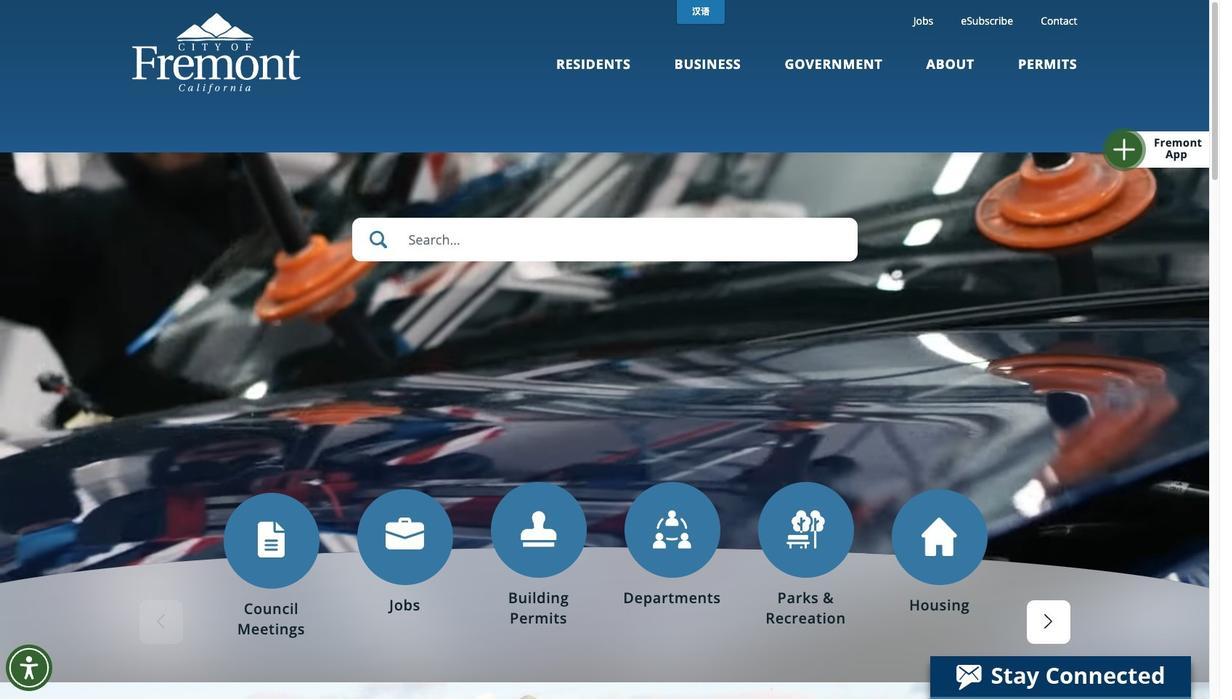 Task type: describe. For each thing, give the bounding box(es) containing it.
house image
[[922, 518, 958, 557]]

file lines image
[[252, 522, 291, 560]]

cta 6 departments image
[[787, 511, 826, 549]]

stay connected image
[[931, 657, 1190, 698]]

cta 5 departments image
[[653, 511, 692, 549]]



Task type: locate. For each thing, give the bounding box(es) containing it.
Search text field
[[352, 218, 858, 262]]

cta 2 employmentcenter image
[[386, 518, 424, 550]]

stamp approval image
[[520, 511, 558, 549]]



Task type: vqa. For each thing, say whether or not it's contained in the screenshot.
House image
yes



